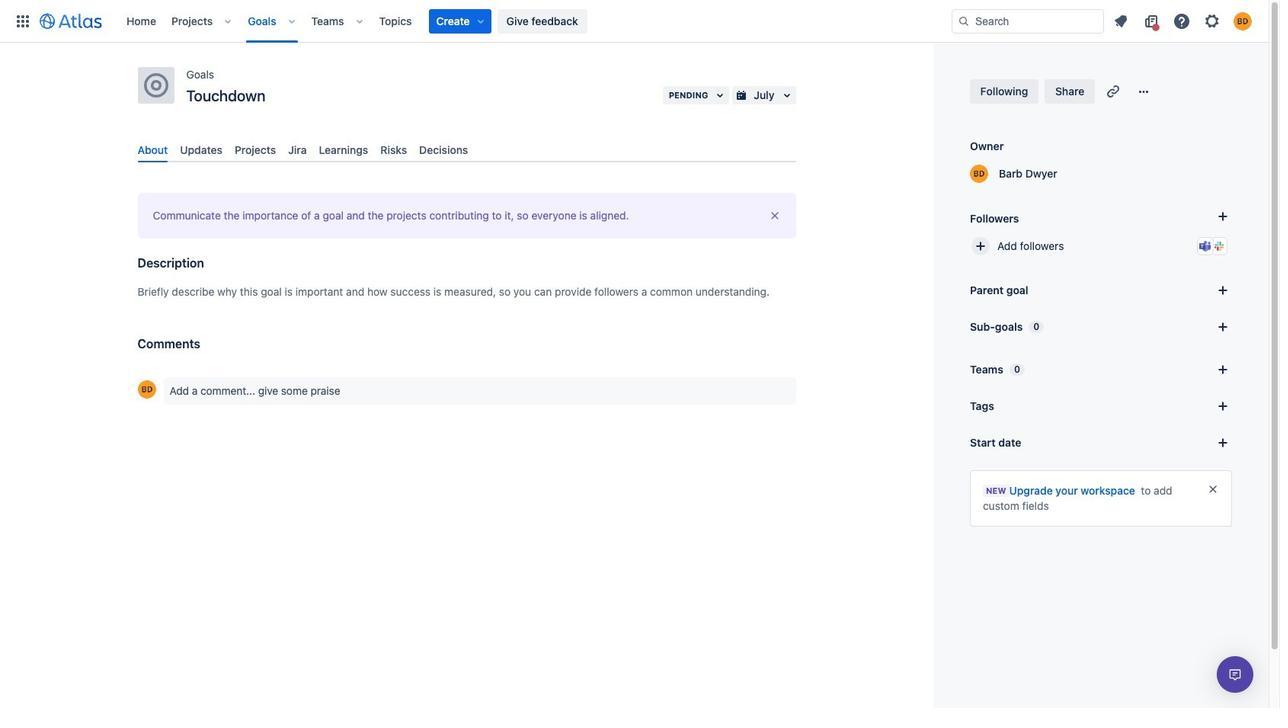 Task type: describe. For each thing, give the bounding box(es) containing it.
account image
[[1234, 12, 1253, 30]]

goal icon image
[[144, 73, 168, 98]]

add tag image
[[1214, 397, 1233, 415]]

open intercom messenger image
[[1227, 666, 1245, 684]]

Search field
[[952, 9, 1105, 33]]

search image
[[958, 15, 970, 27]]

1 horizontal spatial close banner image
[[1208, 483, 1220, 496]]



Task type: locate. For each thing, give the bounding box(es) containing it.
set start date image
[[1214, 434, 1233, 452]]

more icon image
[[1135, 82, 1154, 101]]

add follower image
[[972, 237, 990, 255]]

tab list
[[132, 137, 802, 163]]

msteams logo showing  channels are connected to this goal image
[[1200, 240, 1212, 252]]

settings image
[[1204, 12, 1222, 30]]

0 vertical spatial close banner image
[[769, 210, 781, 222]]

top element
[[9, 0, 952, 42]]

0 horizontal spatial close banner image
[[769, 210, 781, 222]]

banner
[[0, 0, 1269, 43]]

None search field
[[952, 9, 1105, 33]]

help image
[[1173, 12, 1192, 30]]

1 vertical spatial close banner image
[[1208, 483, 1220, 496]]

add a follower image
[[1214, 207, 1233, 226]]

close banner image
[[769, 210, 781, 222], [1208, 483, 1220, 496]]

add team image
[[1214, 361, 1233, 379]]

switch to... image
[[14, 12, 32, 30]]

notifications image
[[1112, 12, 1131, 30]]

slack logo showing nan channels are connected to this goal image
[[1214, 240, 1226, 252]]



